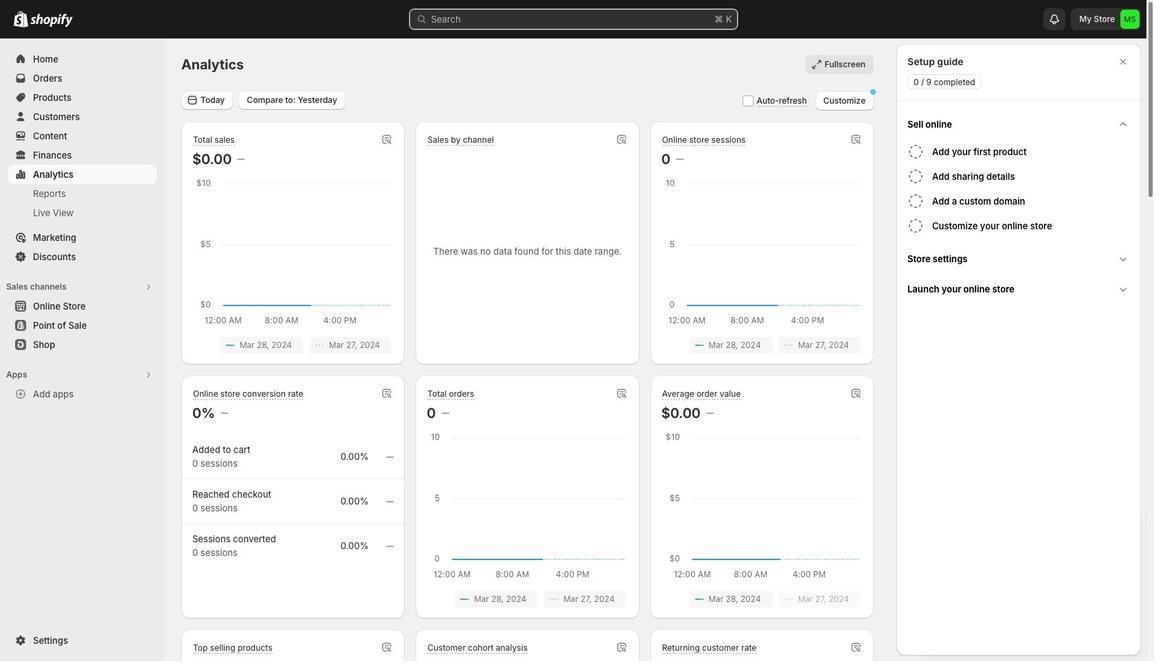 Task type: vqa. For each thing, say whether or not it's contained in the screenshot.
Shopify image
yes



Task type: locate. For each thing, give the bounding box(es) containing it.
0 horizontal spatial shopify image
[[14, 11, 28, 27]]

shopify image
[[14, 11, 28, 27], [30, 14, 73, 27]]

mark add sharing details as done image
[[908, 168, 924, 185]]

dialog
[[897, 44, 1141, 656]]

list
[[195, 337, 391, 354], [664, 337, 860, 354], [430, 592, 626, 608], [664, 592, 860, 608]]



Task type: describe. For each thing, give the bounding box(es) containing it.
mark customize your online store as done image
[[908, 218, 924, 234]]

my store image
[[1121, 10, 1140, 29]]

mark add your first product as done image
[[908, 144, 924, 160]]

mark add a custom domain as done image
[[908, 193, 924, 210]]

1 horizontal spatial shopify image
[[30, 14, 73, 27]]



